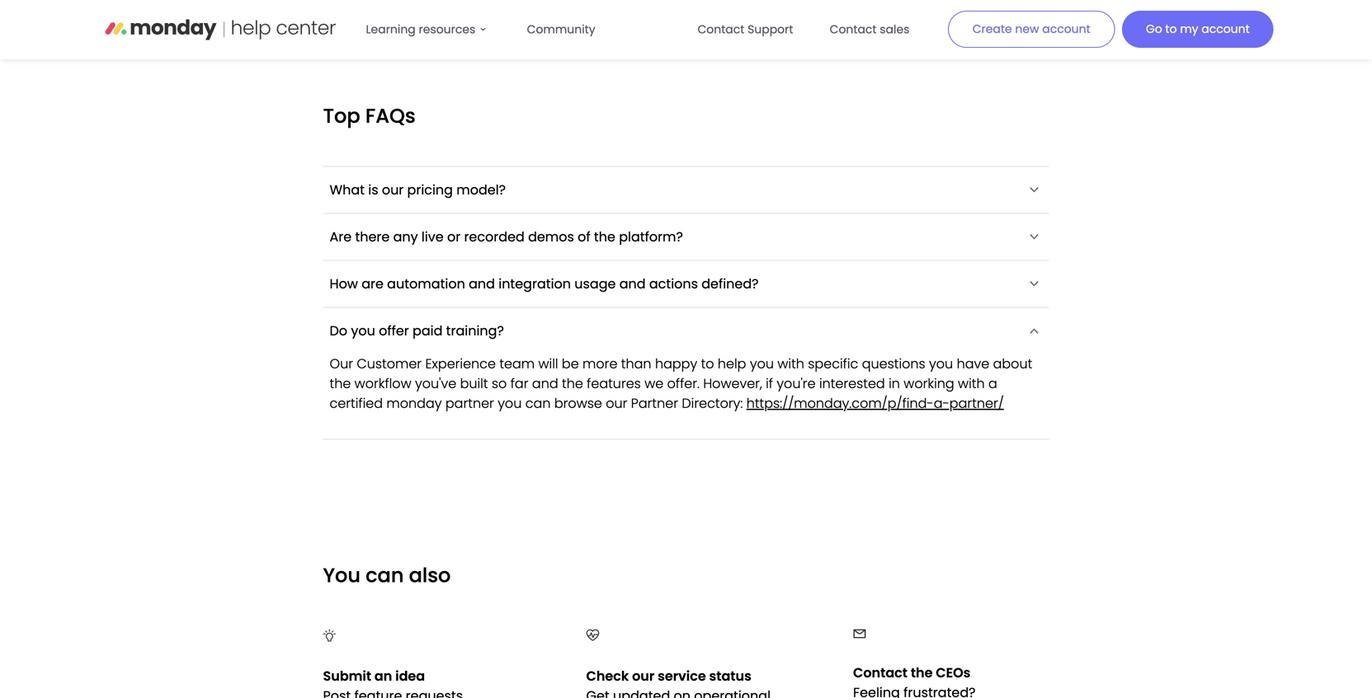 Task type: describe. For each thing, give the bounding box(es) containing it.
contact for contact support
[[698, 21, 745, 38]]

built
[[460, 375, 488, 393]]

contact for contact sales
[[830, 21, 877, 38]]

automation
[[387, 275, 465, 293]]

2 account from the left
[[1202, 21, 1250, 37]]

what is our pricing model?
[[330, 181, 506, 199]]

1 vertical spatial can
[[366, 562, 404, 590]]

check
[[586, 668, 629, 686]]

our customer experience team will be more than happy to help you with specific questions you have about the workflow you've built so far and the features we offer. however, if you're interested in working with a certified monday partner you can browse our partner directory:
[[330, 355, 1033, 413]]

help
[[718, 355, 746, 373]]

how
[[330, 275, 358, 293]]

2 horizontal spatial our
[[632, 668, 655, 686]]

arrow image for how are automation and integration usage and actions defined?
[[1026, 274, 1043, 294]]

can inside our customer experience team will be more than happy to help you with specific questions you have about the workflow you've built so far and the features we offer. however, if you're interested in working with a certified monday partner you can browse our partner directory:
[[525, 394, 551, 413]]

contact the ceos
[[853, 664, 971, 683]]

you right "do"
[[351, 322, 375, 340]]

we
[[645, 375, 664, 393]]

team
[[500, 355, 535, 373]]

support
[[748, 21, 793, 38]]

the down the our
[[330, 375, 351, 393]]

new
[[1015, 21, 1039, 37]]

idea
[[395, 668, 425, 686]]

faqs
[[365, 102, 416, 130]]

a
[[989, 375, 997, 393]]

live
[[422, 228, 444, 246]]

0 horizontal spatial and
[[469, 275, 495, 293]]

far
[[511, 375, 529, 393]]

any
[[393, 228, 418, 246]]

browse
[[554, 394, 602, 413]]

do
[[330, 322, 347, 340]]

or
[[447, 228, 461, 246]]

experience
[[425, 355, 496, 373]]

my
[[1180, 21, 1199, 37]]

an
[[375, 668, 392, 686]]

interested
[[819, 375, 885, 393]]

create new account
[[973, 21, 1091, 37]]

about
[[993, 355, 1033, 373]]

top faqs
[[323, 102, 416, 130]]

contact for contact the ceos
[[853, 664, 908, 683]]

is
[[368, 181, 378, 199]]

learning resources
[[366, 21, 476, 38]]

learning
[[366, 21, 416, 38]]

https://monday.com/p/find-
[[747, 394, 934, 413]]

go to my account
[[1146, 21, 1250, 37]]

icon image for contact the ceos
[[853, 630, 867, 639]]

certified
[[330, 394, 383, 413]]

partner/
[[950, 394, 1004, 413]]

a-
[[934, 394, 950, 413]]

monday.com logo image
[[105, 13, 336, 46]]

to inside our customer experience team will be more than happy to help you with specific questions you have about the workflow you've built so far and the features we offer. however, if you're interested in working with a certified monday partner you can browse our partner directory:
[[701, 355, 714, 373]]

offer
[[379, 322, 409, 340]]

https://monday.com/p/find-a-partner/
[[747, 394, 1004, 413]]

community
[[527, 21, 595, 38]]

pricing
[[407, 181, 453, 199]]

monday
[[387, 394, 442, 413]]

0 vertical spatial our
[[382, 181, 404, 199]]

defined?
[[702, 275, 759, 293]]

contact support link
[[688, 13, 803, 46]]

integration
[[499, 275, 571, 293]]

go
[[1146, 21, 1162, 37]]

be
[[562, 355, 579, 373]]

submit an idea
[[323, 668, 425, 686]]

ceos
[[936, 664, 971, 683]]

you up if
[[750, 355, 774, 373]]

contact sales link
[[820, 13, 920, 46]]

arrow image
[[1026, 227, 1043, 247]]

partner
[[446, 394, 494, 413]]

do you offer paid training?
[[330, 322, 504, 340]]

you're
[[777, 375, 816, 393]]



Task type: locate. For each thing, give the bounding box(es) containing it.
0 horizontal spatial with
[[778, 355, 804, 373]]

resources
[[419, 21, 476, 38]]

happy
[[655, 355, 697, 373]]

learning resources link
[[356, 13, 500, 46]]

top
[[323, 102, 360, 130]]

1 vertical spatial arrow image
[[1026, 274, 1043, 294]]

offer.
[[667, 375, 700, 393]]

with down the have
[[958, 375, 985, 393]]

the right "of"
[[594, 228, 616, 246]]

contact sales
[[830, 21, 910, 38]]

go to my account link
[[1122, 11, 1274, 48]]

in
[[889, 375, 900, 393]]

to
[[1166, 21, 1177, 37], [701, 355, 714, 373]]

2 vertical spatial arrow image
[[1026, 321, 1043, 341]]

2 horizontal spatial icon image
[[853, 630, 867, 639]]

demos
[[528, 228, 574, 246]]

contact left support
[[698, 21, 745, 38]]

to right go
[[1166, 21, 1177, 37]]

of
[[578, 228, 591, 246]]

arrow image
[[1026, 180, 1043, 200], [1026, 274, 1043, 294], [1026, 321, 1043, 341]]

icon image up contact the ceos
[[853, 630, 867, 639]]

account
[[1042, 21, 1091, 37], [1202, 21, 1250, 37]]

our inside our customer experience team will be more than happy to help you with specific questions you have about the workflow you've built so far and the features we offer. however, if you're interested in working with a certified monday partner you can browse our partner directory:
[[606, 394, 628, 413]]

arrow image for what is our pricing model?
[[1026, 180, 1043, 200]]

however,
[[703, 375, 762, 393]]

you
[[351, 322, 375, 340], [750, 355, 774, 373], [929, 355, 953, 373], [498, 394, 522, 413]]

you've
[[415, 375, 456, 393]]

0 vertical spatial can
[[525, 394, 551, 413]]

community link
[[517, 13, 605, 46]]

our down features
[[606, 394, 628, 413]]

1 horizontal spatial icon image
[[586, 630, 600, 643]]

1 arrow image from the top
[[1026, 180, 1043, 200]]

are there any live or recorded demos of the platform?
[[330, 228, 683, 246]]

our right is at the top of page
[[382, 181, 404, 199]]

arrow image down arrow icon
[[1026, 274, 1043, 294]]

to left help
[[701, 355, 714, 373]]

actions
[[649, 275, 698, 293]]

2 icon image from the left
[[586, 630, 600, 643]]

the left ceos
[[911, 664, 933, 683]]

1 horizontal spatial to
[[1166, 21, 1177, 37]]

training?
[[446, 322, 504, 340]]

workflow
[[355, 375, 411, 393]]

you down the far at the left bottom of the page
[[498, 394, 522, 413]]

1 account from the left
[[1042, 21, 1091, 37]]

are
[[362, 275, 384, 293]]

0 vertical spatial to
[[1166, 21, 1177, 37]]

how are automation and integration usage and actions defined?
[[330, 275, 759, 293]]

account right new
[[1042, 21, 1091, 37]]

0 horizontal spatial can
[[366, 562, 404, 590]]

will
[[538, 355, 558, 373]]

so
[[492, 375, 507, 393]]

icon image up the "submit"
[[323, 630, 336, 643]]

working
[[904, 375, 954, 393]]

with up you're
[[778, 355, 804, 373]]

create
[[973, 21, 1012, 37]]

features
[[587, 375, 641, 393]]

questions
[[862, 355, 926, 373]]

0 horizontal spatial icon image
[[323, 630, 336, 643]]

icon image up 'check'
[[586, 630, 600, 643]]

2 vertical spatial our
[[632, 668, 655, 686]]

0 horizontal spatial to
[[701, 355, 714, 373]]

can down the far at the left bottom of the page
[[525, 394, 551, 413]]

1 horizontal spatial and
[[532, 375, 558, 393]]

can
[[525, 394, 551, 413], [366, 562, 404, 590]]

contact
[[698, 21, 745, 38], [830, 21, 877, 38], [853, 664, 908, 683]]

icon image
[[323, 630, 336, 643], [586, 630, 600, 643], [853, 630, 867, 639]]

if
[[766, 375, 773, 393]]

and up training?
[[469, 275, 495, 293]]

our right 'check'
[[632, 668, 655, 686]]

contact support
[[698, 21, 793, 38]]

0 horizontal spatial account
[[1042, 21, 1091, 37]]

icon image for submit an idea
[[323, 630, 336, 643]]

specific
[[808, 355, 858, 373]]

submit
[[323, 668, 371, 686]]

3 arrow image from the top
[[1026, 321, 1043, 341]]

what
[[330, 181, 365, 199]]

directory:
[[682, 394, 743, 413]]

1 vertical spatial with
[[958, 375, 985, 393]]

and inside our customer experience team will be more than happy to help you with specific questions you have about the workflow you've built so far and the features we offer. however, if you're interested in working with a certified monday partner you can browse our partner directory:
[[532, 375, 558, 393]]

icon image for check our service status
[[586, 630, 600, 643]]

0 vertical spatial with
[[778, 355, 804, 373]]

3 icon image from the left
[[853, 630, 867, 639]]

1 vertical spatial to
[[701, 355, 714, 373]]

have
[[957, 355, 990, 373]]

customer
[[357, 355, 422, 373]]

account right my
[[1202, 21, 1250, 37]]

with
[[778, 355, 804, 373], [958, 375, 985, 393]]

check our service status
[[586, 668, 752, 686]]

and down will
[[532, 375, 558, 393]]

1 horizontal spatial can
[[525, 394, 551, 413]]

paid
[[413, 322, 443, 340]]

1 horizontal spatial with
[[958, 375, 985, 393]]

arrow image up arrow icon
[[1026, 180, 1043, 200]]

usage
[[575, 275, 616, 293]]

also
[[409, 562, 451, 590]]

recorded
[[464, 228, 525, 246]]

you up working
[[929, 355, 953, 373]]

service
[[658, 668, 706, 686]]

and
[[469, 275, 495, 293], [619, 275, 646, 293], [532, 375, 558, 393]]

model?
[[457, 181, 506, 199]]

sales
[[880, 21, 910, 38]]

and right usage
[[619, 275, 646, 293]]

you can also
[[323, 562, 451, 590]]

2 horizontal spatial and
[[619, 275, 646, 293]]

0 horizontal spatial our
[[382, 181, 404, 199]]

than
[[621, 355, 652, 373]]

platform?
[[619, 228, 683, 246]]

1 vertical spatial our
[[606, 394, 628, 413]]

https://monday.com/p/find-a-partner/ link
[[747, 394, 1004, 413]]

create new account link
[[948, 11, 1115, 48]]

2 arrow image from the top
[[1026, 274, 1043, 294]]

contact left "sales"
[[830, 21, 877, 38]]

status
[[709, 668, 752, 686]]

contact left ceos
[[853, 664, 908, 683]]

more
[[583, 355, 618, 373]]

can right you
[[366, 562, 404, 590]]

partner
[[631, 394, 678, 413]]

arrow image up about
[[1026, 321, 1043, 341]]

the down be
[[562, 375, 583, 393]]

1 horizontal spatial our
[[606, 394, 628, 413]]

arrow image for do you offer paid training?
[[1026, 321, 1043, 341]]

1 horizontal spatial account
[[1202, 21, 1250, 37]]

the
[[594, 228, 616, 246], [330, 375, 351, 393], [562, 375, 583, 393], [911, 664, 933, 683]]

0 vertical spatial arrow image
[[1026, 180, 1043, 200]]

our
[[330, 355, 353, 373]]

are
[[330, 228, 352, 246]]

1 icon image from the left
[[323, 630, 336, 643]]

you
[[323, 562, 361, 590]]

there
[[355, 228, 390, 246]]



Task type: vqa. For each thing, say whether or not it's contained in the screenshot.
right their
no



